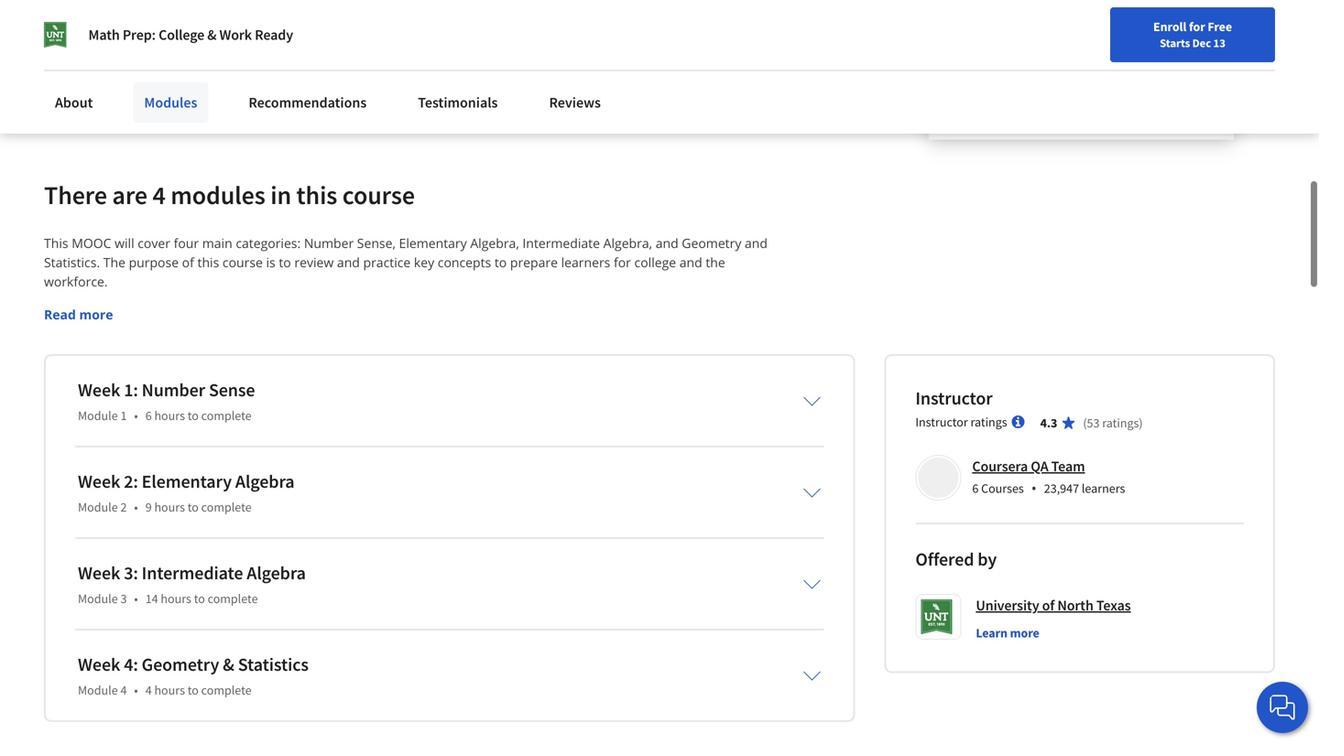 Task type: locate. For each thing, give the bounding box(es) containing it.
1 horizontal spatial algebra,
[[603, 235, 652, 252]]

0 horizontal spatial &
[[207, 26, 217, 44]]

1 vertical spatial intermediate
[[142, 562, 243, 585]]

3 module from the top
[[78, 591, 118, 608]]

week inside the week 3:  intermediate algebra module 3 • 14 hours to complete
[[78, 562, 120, 585]]

3
[[120, 591, 127, 608]]

week left 4:
[[78, 654, 120, 677]]

complete for intermediate
[[208, 591, 258, 608]]

more inside button
[[1010, 626, 1040, 642]]

offered by
[[916, 549, 997, 571]]

0 horizontal spatial this
[[102, 43, 125, 62]]

0 vertical spatial your
[[208, 43, 236, 62]]

& inside week 4:  geometry & statistics module 4 • 4 hours to complete
[[223, 654, 234, 677]]

complete down sense
[[201, 408, 252, 424]]

performance
[[296, 65, 374, 84]]

intermediate
[[523, 235, 600, 252], [142, 562, 243, 585]]

• inside week 2:  elementary algebra module 2 • 9 hours to complete
[[134, 500, 138, 516]]

1 horizontal spatial elementary
[[399, 235, 467, 252]]

algebra
[[235, 471, 295, 494], [247, 562, 306, 585]]

learners
[[561, 254, 611, 271], [1082, 481, 1125, 497]]

1 horizontal spatial number
[[304, 235, 354, 252]]

instructor
[[916, 387, 993, 410], [916, 414, 968, 431]]

prepare
[[510, 254, 558, 271]]

1 vertical spatial your
[[265, 65, 293, 84]]

0 horizontal spatial for
[[614, 254, 631, 271]]

is
[[266, 254, 276, 271]]

chat with us image
[[1268, 694, 1297, 723]]

this up it
[[102, 43, 125, 62]]

geometry inside week 4:  geometry & statistics module 4 • 4 hours to complete
[[142, 654, 219, 677]]

1 vertical spatial geometry
[[142, 654, 219, 677]]

course inside this mooc will cover four main categories: number sense, elementary algebra, intermediate algebra, and geometry and statistics. the purpose of this course is to review and practice key concepts to prepare learners for college and the workforce.
[[223, 254, 263, 271]]

1 horizontal spatial ratings
[[1102, 415, 1139, 432]]

• down coursera qa team link
[[1031, 479, 1037, 499]]

algebra for week 3:  intermediate algebra
[[247, 562, 306, 585]]

elementary up the key
[[399, 235, 467, 252]]

6 inside week 1:  number sense module 1 • 6 hours to complete
[[145, 408, 152, 424]]

of left north
[[1042, 597, 1055, 615]]

this
[[44, 235, 68, 252]]

your up the "media"
[[208, 43, 236, 62]]

module for week 2:  elementary algebra
[[78, 500, 118, 516]]

for left college
[[614, 254, 631, 271]]

hours inside week 1:  number sense module 1 • 6 hours to complete
[[154, 408, 185, 424]]

0 vertical spatial geometry
[[682, 235, 742, 252]]

key
[[414, 254, 434, 271]]

1 vertical spatial elementary
[[142, 471, 232, 494]]

more for read more
[[79, 306, 113, 324]]

course up sense, on the top of the page
[[342, 179, 415, 211]]

geometry up the
[[682, 235, 742, 252]]

of
[[182, 254, 194, 271], [1042, 597, 1055, 615]]

this up categories:
[[296, 179, 337, 211]]

complete inside week 1:  number sense module 1 • 6 hours to complete
[[201, 408, 252, 424]]

week for week 4:  geometry & statistics
[[78, 654, 120, 677]]

0 vertical spatial for
[[1189, 18, 1206, 35]]

1 vertical spatial review
[[294, 254, 334, 271]]

0 horizontal spatial of
[[182, 254, 194, 271]]

6 right 1
[[145, 408, 152, 424]]

linkedin
[[239, 43, 292, 62]]

1 vertical spatial learners
[[1082, 481, 1125, 497]]

hours for elementary
[[154, 500, 185, 516]]

offered
[[916, 549, 974, 571]]

college
[[159, 26, 204, 44]]

intermediate up prepare
[[523, 235, 600, 252]]

course left is
[[223, 254, 263, 271]]

in down linkedin
[[250, 65, 262, 84]]

& left statistics
[[223, 654, 234, 677]]

course
[[342, 179, 415, 211], [223, 254, 263, 271]]

in
[[250, 65, 262, 84], [271, 179, 291, 211]]

• for week 2:  elementary algebra
[[134, 500, 138, 516]]

instructor for instructor
[[916, 387, 993, 410]]

13
[[1214, 36, 1226, 50]]

menu item
[[969, 18, 1087, 78]]

ratings up coursera
[[971, 414, 1008, 431]]

53
[[1087, 415, 1100, 432]]

algebra inside week 2:  elementary algebra module 2 • 9 hours to complete
[[235, 471, 295, 494]]

coursera qa team image
[[918, 458, 959, 499]]

complete right 9 on the left bottom
[[201, 500, 252, 516]]

• inside the week 3:  intermediate algebra module 3 • 14 hours to complete
[[134, 591, 138, 608]]

add
[[75, 43, 99, 62]]

module inside the week 3:  intermediate algebra module 3 • 14 hours to complete
[[78, 591, 118, 608]]

2 vertical spatial this
[[197, 254, 219, 271]]

1 horizontal spatial 6
[[972, 481, 979, 497]]

0 horizontal spatial more
[[79, 306, 113, 324]]

elementary
[[399, 235, 467, 252], [142, 471, 232, 494]]

2 module from the top
[[78, 500, 118, 516]]

this
[[102, 43, 125, 62], [296, 179, 337, 211], [197, 254, 219, 271]]

1 horizontal spatial geometry
[[682, 235, 742, 252]]

to inside the week 3:  intermediate algebra module 3 • 14 hours to complete
[[194, 591, 205, 608]]

cover
[[138, 235, 170, 252]]

1 vertical spatial instructor
[[916, 414, 968, 431]]

& left work on the top of the page
[[207, 26, 217, 44]]

0 horizontal spatial review
[[294, 254, 334, 271]]

more right read
[[79, 306, 113, 324]]

0 horizontal spatial number
[[142, 379, 205, 402]]

• down 4:
[[134, 683, 138, 699]]

9
[[145, 500, 152, 516]]

0 vertical spatial review
[[377, 65, 418, 84]]

0 vertical spatial course
[[342, 179, 415, 211]]

0 horizontal spatial geometry
[[142, 654, 219, 677]]

geometry
[[682, 235, 742, 252], [142, 654, 219, 677]]

hours inside week 2:  elementary algebra module 2 • 9 hours to complete
[[154, 500, 185, 516]]

1 vertical spatial of
[[1042, 597, 1055, 615]]

0 horizontal spatial 4
[[120, 683, 127, 699]]

1 instructor from the top
[[916, 387, 993, 410]]

1 horizontal spatial review
[[377, 65, 418, 84]]

0 horizontal spatial intermediate
[[142, 562, 243, 585]]

review right is
[[294, 254, 334, 271]]

0 vertical spatial this
[[102, 43, 125, 62]]

read more button
[[44, 305, 113, 325]]

elementary up 9 on the left bottom
[[142, 471, 232, 494]]

learners right prepare
[[561, 254, 611, 271]]

2 week from the top
[[78, 471, 120, 494]]

0 horizontal spatial learners
[[561, 254, 611, 271]]

week left 1:
[[78, 379, 120, 402]]

learners inside coursera qa team 6 courses • 23,947 learners
[[1082, 481, 1125, 497]]

ratings
[[971, 414, 1008, 431], [1102, 415, 1139, 432]]

intermediate inside this mooc will cover four main categories: number sense, elementary algebra, intermediate algebra, and geometry and statistics. the purpose of this course is to review and practice key concepts to prepare learners for college and the workforce.
[[523, 235, 600, 252]]

1 horizontal spatial more
[[1010, 626, 1040, 642]]

1 vertical spatial &
[[223, 654, 234, 677]]

week inside week 2:  elementary algebra module 2 • 9 hours to complete
[[78, 471, 120, 494]]

more inside "button"
[[79, 306, 113, 324]]

instructor up coursera qa team image
[[916, 414, 968, 431]]

read more
[[44, 306, 113, 324]]

module inside week 1:  number sense module 1 • 6 hours to complete
[[78, 408, 118, 424]]

about link
[[44, 82, 104, 123]]

0 horizontal spatial algebra,
[[470, 235, 519, 252]]

1 vertical spatial course
[[223, 254, 263, 271]]

more
[[79, 306, 113, 324], [1010, 626, 1040, 642]]

more down university
[[1010, 626, 1040, 642]]

0 horizontal spatial course
[[223, 254, 263, 271]]

week inside week 1:  number sense module 1 • 6 hours to complete
[[78, 379, 120, 402]]

algebra,
[[470, 235, 519, 252], [603, 235, 652, 252]]

0 vertical spatial elementary
[[399, 235, 467, 252]]

3 week from the top
[[78, 562, 120, 585]]

college
[[635, 254, 676, 271]]

0 vertical spatial intermediate
[[523, 235, 600, 252]]

statistics.
[[44, 254, 100, 271]]

1 vertical spatial algebra
[[247, 562, 306, 585]]

0 vertical spatial in
[[250, 65, 262, 84]]

week 1:  number sense module 1 • 6 hours to complete
[[78, 379, 255, 424]]

1 horizontal spatial for
[[1189, 18, 1206, 35]]

0 vertical spatial &
[[207, 26, 217, 44]]

for
[[1189, 18, 1206, 35], [614, 254, 631, 271]]

• inside week 4:  geometry & statistics module 4 • 4 hours to complete
[[134, 683, 138, 699]]

week inside week 4:  geometry & statistics module 4 • 4 hours to complete
[[78, 654, 120, 677]]

learn more button
[[976, 625, 1040, 643]]

hours inside the week 3:  intermediate algebra module 3 • 14 hours to complete
[[161, 591, 191, 608]]

None search field
[[261, 11, 563, 48]]

to inside week 4:  geometry & statistics module 4 • 4 hours to complete
[[188, 683, 199, 699]]

for inside this mooc will cover four main categories: number sense, elementary algebra, intermediate algebra, and geometry and statistics. the purpose of this course is to review and practice key concepts to prepare learners for college and the workforce.
[[614, 254, 631, 271]]

0 horizontal spatial ratings
[[971, 414, 1008, 431]]

in up categories:
[[271, 179, 291, 211]]

1 week from the top
[[78, 379, 120, 402]]

and
[[224, 65, 247, 84], [656, 235, 679, 252], [745, 235, 768, 252], [337, 254, 360, 271], [680, 254, 703, 271]]

4 week from the top
[[78, 654, 120, 677]]

• right 1
[[134, 408, 138, 424]]

0 vertical spatial instructor
[[916, 387, 993, 410]]

the
[[103, 254, 125, 271]]

• left 9 on the left bottom
[[134, 500, 138, 516]]

of inside this mooc will cover four main categories: number sense, elementary algebra, intermediate algebra, and geometry and statistics. the purpose of this course is to review and practice key concepts to prepare learners for college and the workforce.
[[182, 254, 194, 271]]

1 vertical spatial 6
[[972, 481, 979, 497]]

reviews
[[549, 93, 601, 112]]

0 vertical spatial of
[[182, 254, 194, 271]]

• right 3
[[134, 591, 138, 608]]

algebra inside the week 3:  intermediate algebra module 3 • 14 hours to complete
[[247, 562, 306, 585]]

1 horizontal spatial of
[[1042, 597, 1055, 615]]

0 vertical spatial 6
[[145, 408, 152, 424]]

complete inside the week 3:  intermediate algebra module 3 • 14 hours to complete
[[208, 591, 258, 608]]

23,947
[[1044, 481, 1079, 497]]

•
[[134, 408, 138, 424], [1031, 479, 1037, 499], [134, 500, 138, 516], [134, 591, 138, 608], [134, 683, 138, 699]]

this down main on the left
[[197, 254, 219, 271]]

number right 1:
[[142, 379, 205, 402]]

instructor ratings
[[916, 414, 1008, 431]]

coursera image
[[22, 15, 138, 44]]

1 horizontal spatial learners
[[1082, 481, 1125, 497]]

and inside add this credential to your linkedin profile, resume, or cv share it on social media and in your performance review
[[224, 65, 247, 84]]

recommendations link
[[238, 82, 378, 123]]

0 horizontal spatial in
[[250, 65, 262, 84]]

week left 2:
[[78, 471, 120, 494]]

complete for elementary
[[201, 500, 252, 516]]

complete up statistics
[[208, 591, 258, 608]]

1 vertical spatial more
[[1010, 626, 1040, 642]]

1 horizontal spatial intermediate
[[523, 235, 600, 252]]

university
[[976, 597, 1040, 615]]

cv
[[410, 43, 426, 62]]

learners down team in the bottom of the page
[[1082, 481, 1125, 497]]

complete inside week 2:  elementary algebra module 2 • 9 hours to complete
[[201, 500, 252, 516]]

1 vertical spatial number
[[142, 379, 205, 402]]

work
[[219, 26, 252, 44]]

instructor for instructor ratings
[[916, 414, 968, 431]]

1 vertical spatial for
[[614, 254, 631, 271]]

module inside week 2:  elementary algebra module 2 • 9 hours to complete
[[78, 500, 118, 516]]

0 horizontal spatial 6
[[145, 408, 152, 424]]

1 vertical spatial in
[[271, 179, 291, 211]]

0 horizontal spatial elementary
[[142, 471, 232, 494]]

( 53 ratings )
[[1083, 415, 1143, 432]]

4 module from the top
[[78, 683, 118, 699]]

)
[[1139, 415, 1143, 432]]

instructor up instructor ratings
[[916, 387, 993, 410]]

review inside this mooc will cover four main categories: number sense, elementary algebra, intermediate algebra, and geometry and statistics. the purpose of this course is to review and practice key concepts to prepare learners for college and the workforce.
[[294, 254, 334, 271]]

0 vertical spatial learners
[[561, 254, 611, 271]]

geometry right 4:
[[142, 654, 219, 677]]

• inside week 1:  number sense module 1 • 6 hours to complete
[[134, 408, 138, 424]]

0 vertical spatial algebra
[[235, 471, 295, 494]]

2 instructor from the top
[[916, 414, 968, 431]]

0 vertical spatial more
[[79, 306, 113, 324]]

geometry inside this mooc will cover four main categories: number sense, elementary algebra, intermediate algebra, and geometry and statistics. the purpose of this course is to review and practice key concepts to prepare learners for college and the workforce.
[[682, 235, 742, 252]]

media
[[182, 65, 221, 84]]

hours
[[154, 408, 185, 424], [154, 500, 185, 516], [161, 591, 191, 608], [154, 683, 185, 699]]

0 vertical spatial number
[[304, 235, 354, 252]]

review down or
[[377, 65, 418, 84]]

2 horizontal spatial this
[[296, 179, 337, 211]]

your down linkedin
[[265, 65, 293, 84]]

review inside add this credential to your linkedin profile, resume, or cv share it on social media and in your performance review
[[377, 65, 418, 84]]

number inside this mooc will cover four main categories: number sense, elementary algebra, intermediate algebra, and geometry and statistics. the purpose of this course is to review and practice key concepts to prepare learners for college and the workforce.
[[304, 235, 354, 252]]

6
[[145, 408, 152, 424], [972, 481, 979, 497]]

share
[[75, 65, 111, 84]]

intermediate up 14
[[142, 562, 243, 585]]

for up 'dec'
[[1189, 18, 1206, 35]]

will
[[115, 235, 134, 252]]

sense,
[[357, 235, 396, 252]]

1 module from the top
[[78, 408, 118, 424]]

week
[[78, 379, 120, 402], [78, 471, 120, 494], [78, 562, 120, 585], [78, 654, 120, 677]]

week left 3:
[[78, 562, 120, 585]]

module
[[78, 408, 118, 424], [78, 500, 118, 516], [78, 591, 118, 608], [78, 683, 118, 699]]

there are 4 modules in this course
[[44, 179, 415, 211]]

to inside add this credential to your linkedin profile, resume, or cv share it on social media and in your performance review
[[193, 43, 206, 62]]

to inside week 2:  elementary algebra module 2 • 9 hours to complete
[[188, 500, 199, 516]]

6 left courses
[[972, 481, 979, 497]]

of down four
[[182, 254, 194, 271]]

1 horizontal spatial this
[[197, 254, 219, 271]]

number left sense, on the top of the page
[[304, 235, 354, 252]]

1 horizontal spatial &
[[223, 654, 234, 677]]

1 horizontal spatial in
[[271, 179, 291, 211]]

&
[[207, 26, 217, 44], [223, 654, 234, 677]]

complete down statistics
[[201, 683, 252, 699]]

ratings right 53
[[1102, 415, 1139, 432]]

texas
[[1097, 597, 1131, 615]]

complete
[[201, 408, 252, 424], [201, 500, 252, 516], [208, 591, 258, 608], [201, 683, 252, 699]]

0 horizontal spatial your
[[208, 43, 236, 62]]

algebra, up concepts
[[470, 235, 519, 252]]

algebra, up college
[[603, 235, 652, 252]]



Task type: describe. For each thing, give the bounding box(es) containing it.
this inside this mooc will cover four main categories: number sense, elementary algebra, intermediate algebra, and geometry and statistics. the purpose of this course is to review and practice key concepts to prepare learners for college and the workforce.
[[197, 254, 219, 271]]

dec
[[1193, 36, 1211, 50]]

qa
[[1031, 458, 1049, 476]]

add this credential to your linkedin profile, resume, or cv share it on social media and in your performance review
[[75, 43, 426, 84]]

main
[[202, 235, 232, 252]]

learners inside this mooc will cover four main categories: number sense, elementary algebra, intermediate algebra, and geometry and statistics. the purpose of this course is to review and practice key concepts to prepare learners for college and the workforce.
[[561, 254, 611, 271]]

the
[[706, 254, 725, 271]]

statistics
[[238, 654, 309, 677]]

1 vertical spatial this
[[296, 179, 337, 211]]

hours for intermediate
[[161, 591, 191, 608]]

• for week 3:  intermediate algebra
[[134, 591, 138, 608]]

are
[[112, 179, 147, 211]]

university of north texas image
[[44, 22, 66, 48]]

elementary inside this mooc will cover four main categories: number sense, elementary algebra, intermediate algebra, and geometry and statistics. the purpose of this course is to review and practice key concepts to prepare learners for college and the workforce.
[[399, 235, 467, 252]]

complete for number
[[201, 408, 252, 424]]

1 algebra, from the left
[[470, 235, 519, 252]]

learn
[[976, 626, 1008, 642]]

algebra for week 2:  elementary algebra
[[235, 471, 295, 494]]

team
[[1052, 458, 1085, 476]]

• for week 1:  number sense
[[134, 408, 138, 424]]

there
[[44, 179, 107, 211]]

social
[[144, 65, 179, 84]]

resume,
[[342, 43, 391, 62]]

university of north texas
[[976, 597, 1131, 615]]

modules
[[144, 93, 197, 112]]

sense
[[209, 379, 255, 402]]

week for week 2:  elementary algebra
[[78, 471, 120, 494]]

module for week 1:  number sense
[[78, 408, 118, 424]]

module for week 3:  intermediate algebra
[[78, 591, 118, 608]]

3:
[[124, 562, 138, 585]]

1 horizontal spatial 4
[[145, 683, 152, 699]]

2 horizontal spatial 4
[[153, 179, 166, 211]]

it
[[113, 65, 122, 84]]

math prep: college & work ready
[[88, 26, 293, 44]]

testimonials link
[[407, 82, 509, 123]]

complete inside week 4:  geometry & statistics module 4 • 4 hours to complete
[[201, 683, 252, 699]]

free
[[1208, 18, 1232, 35]]

four
[[174, 235, 199, 252]]

intermediate inside the week 3:  intermediate algebra module 3 • 14 hours to complete
[[142, 562, 243, 585]]

by
[[978, 549, 997, 571]]

1:
[[124, 379, 138, 402]]

modules
[[171, 179, 265, 211]]

module inside week 4:  geometry & statistics module 4 • 4 hours to complete
[[78, 683, 118, 699]]

& for college
[[207, 26, 217, 44]]

hours inside week 4:  geometry & statistics module 4 • 4 hours to complete
[[154, 683, 185, 699]]

coursera
[[972, 458, 1028, 476]]

mooc
[[72, 235, 111, 252]]

prep:
[[123, 26, 156, 44]]

profile,
[[295, 43, 339, 62]]

north
[[1058, 597, 1094, 615]]

categories:
[[236, 235, 301, 252]]

purpose
[[129, 254, 179, 271]]

week 4:  geometry & statistics module 4 • 4 hours to complete
[[78, 654, 309, 699]]

read
[[44, 306, 76, 324]]

math
[[88, 26, 120, 44]]

6 inside coursera qa team 6 courses • 23,947 learners
[[972, 481, 979, 497]]

week for week 3:  intermediate algebra
[[78, 562, 120, 585]]

about
[[55, 93, 93, 112]]

2
[[120, 500, 127, 516]]

in inside add this credential to your linkedin profile, resume, or cv share it on social media and in your performance review
[[250, 65, 262, 84]]

week 3:  intermediate algebra module 3 • 14 hours to complete
[[78, 562, 306, 608]]

testimonials
[[418, 93, 498, 112]]

week 2:  elementary algebra module 2 • 9 hours to complete
[[78, 471, 295, 516]]

(
[[1083, 415, 1087, 432]]

enroll
[[1154, 18, 1187, 35]]

1 horizontal spatial your
[[265, 65, 293, 84]]

14
[[145, 591, 158, 608]]

recommendations
[[249, 93, 367, 112]]

courses
[[981, 481, 1024, 497]]

learn more
[[976, 626, 1040, 642]]

workforce.
[[44, 273, 108, 291]]

hours for number
[[154, 408, 185, 424]]

practice
[[363, 254, 411, 271]]

1
[[120, 408, 127, 424]]

2:
[[124, 471, 138, 494]]

to inside week 1:  number sense module 1 • 6 hours to complete
[[188, 408, 199, 424]]

week for week 1:  number sense
[[78, 379, 120, 402]]

credential
[[128, 43, 190, 62]]

1 horizontal spatial course
[[342, 179, 415, 211]]

modules link
[[133, 82, 208, 123]]

for inside enroll for free starts dec 13
[[1189, 18, 1206, 35]]

elementary inside week 2:  elementary algebra module 2 • 9 hours to complete
[[142, 471, 232, 494]]

coursera qa team 6 courses • 23,947 learners
[[972, 458, 1125, 499]]

more for learn more
[[1010, 626, 1040, 642]]

& for geometry
[[223, 654, 234, 677]]

show notifications image
[[1106, 23, 1128, 45]]

ready
[[255, 26, 293, 44]]

starts
[[1160, 36, 1190, 50]]

• inside coursera qa team 6 courses • 23,947 learners
[[1031, 479, 1037, 499]]

this inside add this credential to your linkedin profile, resume, or cv share it on social media and in your performance review
[[102, 43, 125, 62]]

this mooc will cover four main categories: number sense, elementary algebra, intermediate algebra, and geometry and statistics. the purpose of this course is to review and practice key concepts to prepare learners for college and the workforce.
[[44, 235, 771, 291]]

on
[[125, 65, 141, 84]]

or
[[394, 43, 407, 62]]

university of north texas link
[[976, 595, 1131, 617]]

enroll for free starts dec 13
[[1154, 18, 1232, 50]]

concepts
[[438, 254, 491, 271]]

coursera career certificate image
[[929, 0, 1234, 139]]

4:
[[124, 654, 138, 677]]

number inside week 1:  number sense module 1 • 6 hours to complete
[[142, 379, 205, 402]]

reviews link
[[538, 82, 612, 123]]

coursera qa team link
[[972, 458, 1085, 476]]

2 algebra, from the left
[[603, 235, 652, 252]]



Task type: vqa. For each thing, say whether or not it's contained in the screenshot.
Governments on the left top
no



